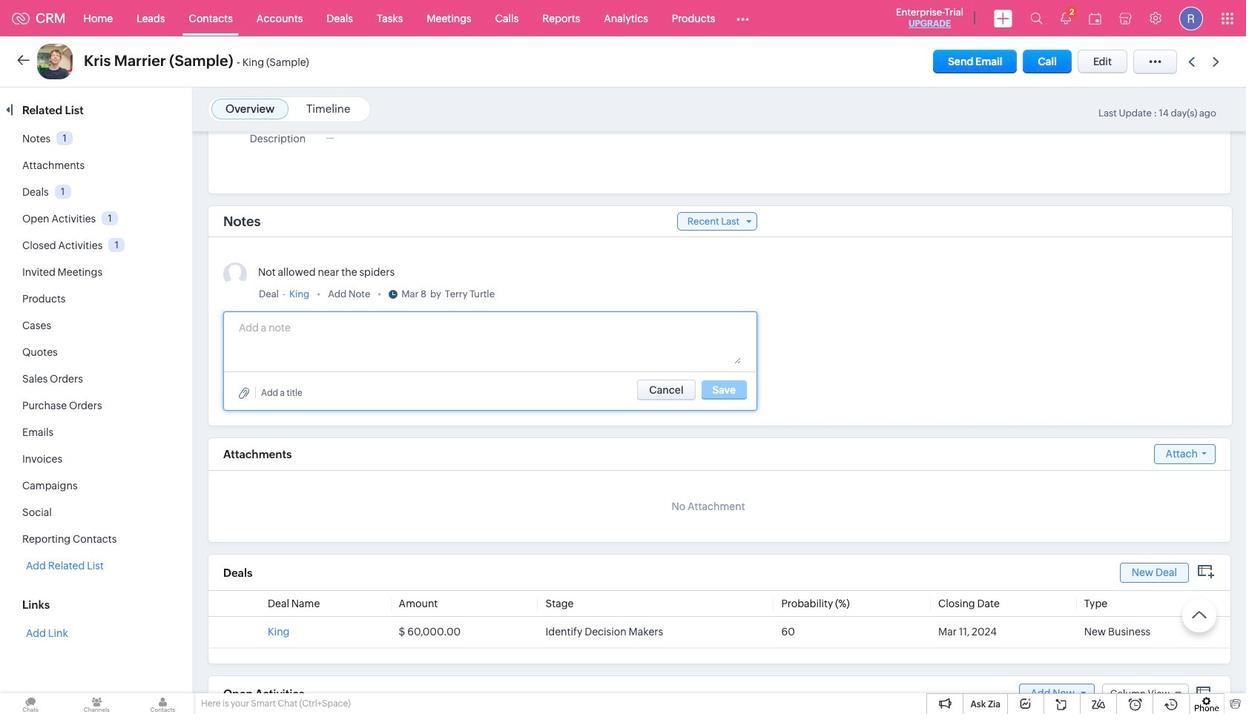 Task type: locate. For each thing, give the bounding box(es) containing it.
search element
[[1021, 0, 1052, 36]]

None button
[[637, 380, 695, 401]]

Other Modules field
[[727, 6, 759, 30]]

profile image
[[1179, 6, 1203, 30]]

next record image
[[1213, 57, 1222, 66]]

create menu element
[[985, 0, 1021, 36]]

channels image
[[66, 693, 127, 714]]

search image
[[1030, 12, 1043, 24]]

calendar image
[[1089, 12, 1101, 24]]



Task type: describe. For each thing, give the bounding box(es) containing it.
logo image
[[12, 12, 30, 24]]

profile element
[[1170, 0, 1212, 36]]

Add a note text field
[[239, 320, 741, 364]]

chats image
[[0, 693, 61, 714]]

previous record image
[[1188, 57, 1195, 66]]

contacts image
[[132, 693, 193, 714]]

create menu image
[[994, 9, 1012, 27]]

signals element
[[1052, 0, 1080, 36]]



Task type: vqa. For each thing, say whether or not it's contained in the screenshot.
Profile element
yes



